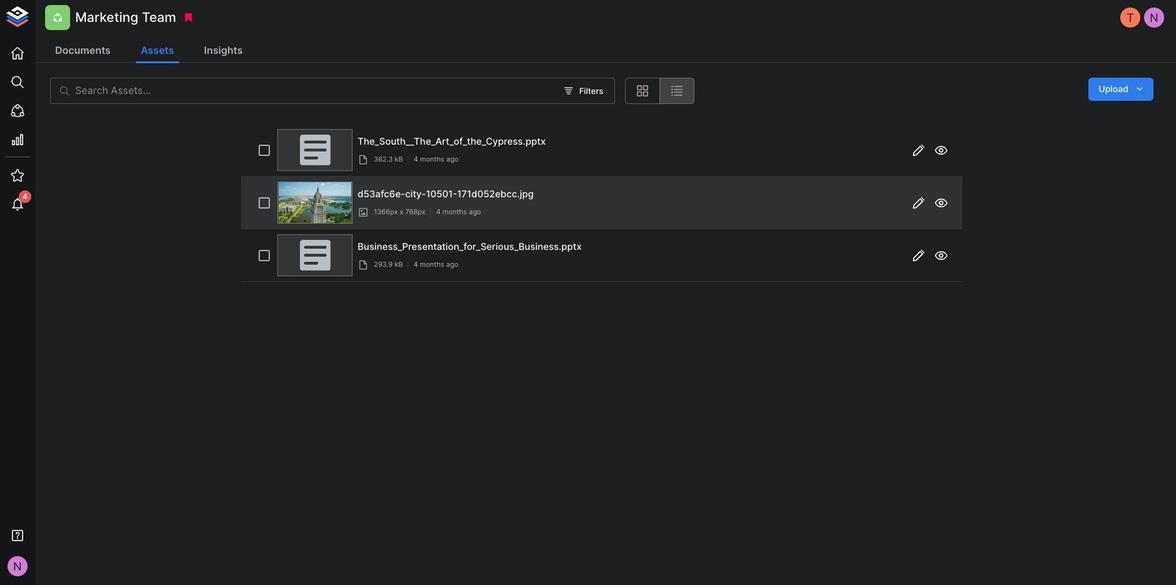 Task type: vqa. For each thing, say whether or not it's contained in the screenshot.
"remove bookmark" "icon"
yes



Task type: describe. For each thing, give the bounding box(es) containing it.
Search Assets... text field
[[75, 78, 556, 104]]

d53afc6e city 10501 171d052ebcc.jpg image
[[279, 182, 351, 223]]

remove bookmark image
[[183, 12, 194, 23]]



Task type: locate. For each thing, give the bounding box(es) containing it.
group
[[625, 78, 695, 104]]



